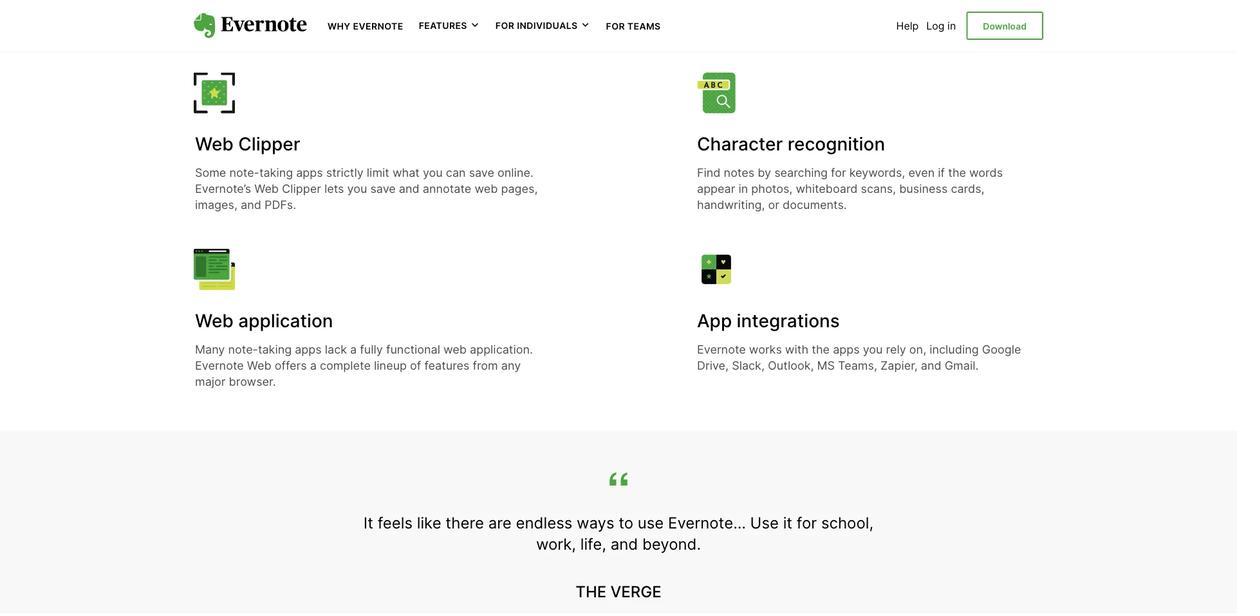 Task type: locate. For each thing, give the bounding box(es) containing it.
1 vertical spatial in
[[739, 182, 748, 196]]

the
[[948, 165, 966, 180], [812, 342, 830, 356]]

documents.
[[783, 198, 847, 212]]

and right life,
[[611, 535, 638, 554]]

for individuals
[[496, 20, 578, 31]]

note- inside 'some note-taking apps strictly limit what you can save online. evernote's web clipper lets you save and annotate web pages, images, and pdfs.'
[[229, 165, 259, 180]]

1 horizontal spatial web
[[475, 182, 498, 196]]

at
[[409, 5, 420, 19]]

create
[[489, 0, 526, 3]]

most
[[830, 5, 857, 19]]

web up "pdfs."
[[254, 182, 279, 196]]

the right if
[[948, 165, 966, 180]]

for individuals button
[[496, 19, 591, 32]]

apps inside many note-taking apps lack a fully functional web application. evernote web offers a complete lineup of features from any major browser.
[[295, 342, 322, 356]]

web up features
[[444, 342, 467, 356]]

to up don't
[[345, 0, 356, 3]]

1 vertical spatial the
[[812, 342, 830, 356]]

log in
[[927, 19, 956, 32]]

taking
[[891, 5, 924, 19], [259, 165, 293, 180], [258, 342, 292, 356]]

for down the is
[[496, 20, 515, 31]]

1 vertical spatial save
[[370, 182, 396, 196]]

1 vertical spatial works
[[749, 342, 782, 356]]

apps up teams,
[[833, 342, 860, 356]]

including
[[930, 342, 979, 356]]

evernote inside evernote works with the apps you rely on, including google drive, slack, outlook, ms teams, zapier, and gmail.
[[697, 342, 746, 356]]

to inside the evernote doesn't force you to organize a certain way. create a system of notebooks or don't organize at all. any note is a quick search away.
[[345, 0, 356, 3]]

some note-taking apps strictly limit what you can save online. evernote's web clipper lets you save and annotate web pages, images, and pdfs.
[[195, 165, 538, 212]]

whiteboard
[[796, 182, 858, 196]]

0 horizontal spatial in
[[739, 182, 748, 196]]

0 vertical spatial note-
[[861, 5, 891, 19]]

evernote up system
[[195, 0, 244, 3]]

works
[[697, 21, 730, 35], [749, 342, 782, 356]]

0 vertical spatial to
[[345, 0, 356, 3]]

evernote doesn't force you to organize a certain way. create a system of notebooks or don't organize at all. any note is a quick search away.
[[195, 0, 536, 35]]

don't
[[328, 5, 355, 19]]

1 vertical spatial to
[[619, 514, 633, 533]]

taking up "pdfs."
[[259, 165, 293, 180]]

a up unlike
[[809, 0, 816, 3]]

appear
[[697, 182, 735, 196]]

2 vertical spatial taking
[[258, 342, 292, 356]]

1 horizontal spatial works
[[749, 342, 782, 356]]

save right can
[[469, 165, 494, 180]]

0 vertical spatial taking
[[891, 5, 924, 19]]

1 vertical spatial web
[[444, 342, 467, 356]]

you
[[322, 0, 342, 3], [423, 165, 443, 180], [347, 182, 367, 196], [863, 342, 883, 356]]

all. down linux?
[[781, 21, 797, 35]]

apps inside 'some note-taking apps strictly limit what you can save online. evernote's web clipper lets you save and annotate web pages, images, and pdfs.'
[[296, 165, 323, 180]]

integrations
[[737, 310, 840, 332]]

away.
[[268, 21, 299, 35]]

0 horizontal spatial for
[[797, 514, 817, 533]]

0 horizontal spatial for
[[496, 20, 515, 31]]

of up the search
[[238, 5, 249, 19]]

online.
[[498, 165, 534, 180]]

for inside it feels like there are endless ways to use evernote… use it for school, work, life, and beyond.
[[797, 514, 817, 533]]

for teams link
[[606, 19, 661, 32]]

for left teams
[[606, 21, 625, 32]]

evernote right why
[[353, 21, 403, 32]]

evernote up download
[[961, 5, 1010, 19]]

0 horizontal spatial works
[[697, 21, 730, 35]]

teams,
[[838, 359, 877, 373]]

0 horizontal spatial web
[[444, 342, 467, 356]]

android
[[934, 0, 977, 3]]

web up browser.
[[247, 359, 271, 373]]

the inside evernote works with the apps you rely on, including google drive, slack, outlook, ms teams, zapier, and gmail.
[[812, 342, 830, 356]]

save down limit
[[370, 182, 396, 196]]

0 horizontal spatial to
[[345, 0, 356, 3]]

a
[[410, 0, 416, 3], [529, 0, 536, 3], [809, 0, 816, 3], [505, 5, 512, 19], [350, 342, 357, 356], [310, 359, 317, 373]]

of
[[238, 5, 249, 19], [410, 359, 421, 373]]

0 horizontal spatial or
[[313, 5, 325, 19]]

iphone
[[745, 0, 782, 3]]

words
[[969, 165, 1003, 180]]

evernote inside the evernote doesn't force you to organize a certain way. create a system of notebooks or don't organize at all. any note is a quick search away.
[[195, 0, 244, 3]]

life,
[[580, 535, 606, 554]]

all. down certain
[[423, 5, 438, 19]]

a inside have an iphone and a windows computer? android and mac? like using linux? unlike most note-taking apps, evernote works on them all.
[[809, 0, 816, 3]]

apps left "strictly"
[[296, 165, 323, 180]]

1 horizontal spatial or
[[768, 198, 780, 212]]

of down the functional
[[410, 359, 421, 373]]

2 vertical spatial note-
[[228, 342, 258, 356]]

a right offers
[[310, 359, 317, 373]]

taking inside many note-taking apps lack a fully functional web application. evernote web offers a complete lineup of features from any major browser.
[[258, 342, 292, 356]]

taking for application
[[258, 342, 292, 356]]

for up whiteboard
[[831, 165, 846, 180]]

log
[[927, 19, 945, 32]]

note- inside have an iphone and a windows computer? android and mac? like using linux? unlike most note-taking apps, evernote works on them all.
[[861, 5, 891, 19]]

web inside many note-taking apps lack a fully functional web application. evernote web offers a complete lineup of features from any major browser.
[[247, 359, 271, 373]]

1 horizontal spatial save
[[469, 165, 494, 180]]

taking down the computer?
[[891, 5, 924, 19]]

works down like
[[697, 21, 730, 35]]

ms
[[817, 359, 835, 373]]

1 horizontal spatial to
[[619, 514, 633, 533]]

in
[[948, 19, 956, 32], [739, 182, 748, 196]]

web inside 'some note-taking apps strictly limit what you can save online. evernote's web clipper lets you save and annotate web pages, images, and pdfs.'
[[254, 182, 279, 196]]

taking inside 'some note-taking apps strictly limit what you can save online. evernote's web clipper lets you save and annotate web pages, images, and pdfs.'
[[259, 165, 293, 180]]

browser icon image
[[194, 249, 235, 290]]

1 vertical spatial for
[[797, 514, 817, 533]]

with
[[785, 342, 809, 356]]

1 horizontal spatial for
[[606, 21, 625, 32]]

0 horizontal spatial of
[[238, 5, 249, 19]]

apps,
[[928, 5, 957, 19]]

note- down the computer?
[[861, 5, 891, 19]]

1 horizontal spatial all.
[[781, 21, 797, 35]]

note- for application
[[228, 342, 258, 356]]

0 vertical spatial of
[[238, 5, 249, 19]]

any
[[441, 5, 462, 19]]

character
[[697, 133, 783, 155]]

to left use
[[619, 514, 633, 533]]

a up 'at'
[[410, 0, 416, 3]]

1 vertical spatial taking
[[259, 165, 293, 180]]

for for for individuals
[[496, 20, 515, 31]]

web
[[195, 133, 234, 155], [254, 182, 279, 196], [195, 310, 234, 332], [247, 359, 271, 373]]

you down "strictly"
[[347, 182, 367, 196]]

1 horizontal spatial the
[[948, 165, 966, 180]]

keywords,
[[850, 165, 905, 180]]

evernote inside many note-taking apps lack a fully functional web application. evernote web offers a complete lineup of features from any major browser.
[[195, 359, 244, 373]]

1 vertical spatial clipper
[[282, 182, 321, 196]]

evernote up major
[[195, 359, 244, 373]]

in down notes at the right of the page
[[739, 182, 748, 196]]

or down the photos,
[[768, 198, 780, 212]]

them
[[750, 21, 778, 35]]

evernote up the drive, at the right of page
[[697, 342, 746, 356]]

zapier,
[[881, 359, 918, 373]]

you up teams,
[[863, 342, 883, 356]]

0 vertical spatial all.
[[423, 5, 438, 19]]

0 vertical spatial works
[[697, 21, 730, 35]]

1 horizontal spatial in
[[948, 19, 956, 32]]

web inside many note-taking apps lack a fully functional web application. evernote web offers a complete lineup of features from any major browser.
[[444, 342, 467, 356]]

drive,
[[697, 359, 729, 373]]

web up some
[[195, 133, 234, 155]]

some
[[195, 165, 226, 180]]

web left pages,
[[475, 182, 498, 196]]

if
[[938, 165, 945, 180]]

for inside button
[[496, 20, 515, 31]]

0 vertical spatial the
[[948, 165, 966, 180]]

the inside find notes by searching for keywords, even if the words appear in photos, whiteboard scans, business cards, handwriting, or documents.
[[948, 165, 966, 180]]

teams
[[628, 21, 661, 32]]

complete
[[320, 359, 371, 373]]

photos,
[[751, 182, 793, 196]]

0 horizontal spatial all.
[[423, 5, 438, 19]]

by
[[758, 165, 771, 180]]

or down force
[[313, 5, 325, 19]]

0 vertical spatial for
[[831, 165, 846, 180]]

0 horizontal spatial save
[[370, 182, 396, 196]]

web up many
[[195, 310, 234, 332]]

lineup
[[374, 359, 407, 373]]

1 horizontal spatial of
[[410, 359, 421, 373]]

note-
[[861, 5, 891, 19], [229, 165, 259, 180], [228, 342, 258, 356]]

rely
[[886, 342, 906, 356]]

or inside find notes by searching for keywords, even if the words appear in photos, whiteboard scans, business cards, handwriting, or documents.
[[768, 198, 780, 212]]

note- for clipper
[[229, 165, 259, 180]]

handwriting,
[[697, 198, 765, 212]]

using
[[722, 5, 752, 19]]

note- up evernote's
[[229, 165, 259, 180]]

1 vertical spatial or
[[768, 198, 780, 212]]

the verge
[[576, 583, 662, 602]]

0 vertical spatial web
[[475, 182, 498, 196]]

and down what
[[399, 182, 420, 196]]

windows
[[819, 0, 869, 3]]

note- inside many note-taking apps lack a fully functional web application. evernote web offers a complete lineup of features from any major browser.
[[228, 342, 258, 356]]

evernote…
[[668, 514, 746, 533]]

like
[[417, 514, 441, 533]]

1 vertical spatial all.
[[781, 21, 797, 35]]

1 vertical spatial note-
[[229, 165, 259, 180]]

0 horizontal spatial the
[[812, 342, 830, 356]]

for
[[496, 20, 515, 31], [606, 21, 625, 32]]

and down on,
[[921, 359, 942, 373]]

lack
[[325, 342, 347, 356]]

clipper
[[238, 133, 300, 155], [282, 182, 321, 196]]

mac?
[[1004, 0, 1033, 3]]

for
[[831, 165, 846, 180], [797, 514, 817, 533]]

taking up offers
[[258, 342, 292, 356]]

fully
[[360, 342, 383, 356]]

0 vertical spatial or
[[313, 5, 325, 19]]

1 vertical spatial of
[[410, 359, 421, 373]]

any
[[501, 359, 521, 373]]

note- right many
[[228, 342, 258, 356]]

1 horizontal spatial for
[[831, 165, 846, 180]]

have
[[697, 0, 725, 3]]

evernote
[[195, 0, 244, 3], [961, 5, 1010, 19], [353, 21, 403, 32], [697, 342, 746, 356], [195, 359, 244, 373]]

web inside 'some note-taking apps strictly limit what you can save online. evernote's web clipper lets you save and annotate web pages, images, and pdfs.'
[[475, 182, 498, 196]]

on
[[733, 21, 747, 35]]

to inside it feels like there are endless ways to use evernote… use it for school, work, life, and beyond.
[[619, 514, 633, 533]]

you up don't
[[322, 0, 342, 3]]

works up slack,
[[749, 342, 782, 356]]

in right log
[[948, 19, 956, 32]]

help link
[[896, 19, 919, 32]]

of inside the evernote doesn't force you to organize a certain way. create a system of notebooks or don't organize at all. any note is a quick search away.
[[238, 5, 249, 19]]

apps up offers
[[295, 342, 322, 356]]

you up annotate
[[423, 165, 443, 180]]

all.
[[423, 5, 438, 19], [781, 21, 797, 35]]

major
[[195, 375, 226, 389]]

for right it
[[797, 514, 817, 533]]

apps
[[296, 165, 323, 180], [295, 342, 322, 356], [833, 342, 860, 356]]

features button
[[419, 19, 480, 32]]

for inside find notes by searching for keywords, even if the words appear in photos, whiteboard scans, business cards, handwriting, or documents.
[[831, 165, 846, 180]]

the up the ms
[[812, 342, 830, 356]]



Task type: describe. For each thing, give the bounding box(es) containing it.
browser.
[[229, 375, 276, 389]]

individuals
[[517, 20, 578, 31]]

scans,
[[861, 182, 896, 196]]

web application
[[195, 310, 333, 332]]

why evernote link
[[328, 19, 403, 32]]

all. inside the evernote doesn't force you to organize a certain way. create a system of notebooks or don't organize at all. any note is a quick search away.
[[423, 5, 438, 19]]

pdfs.
[[265, 198, 296, 212]]

limit
[[367, 165, 389, 180]]

features
[[424, 359, 470, 373]]

a up for individuals
[[529, 0, 536, 3]]

notebooks
[[252, 5, 310, 19]]

works inside have an iphone and a windows computer? android and mac? like using linux? unlike most note-taking apps, evernote works on them all.
[[697, 21, 730, 35]]

doesn't
[[247, 0, 287, 3]]

download
[[983, 21, 1027, 32]]

and inside evernote works with the apps you rely on, including google drive, slack, outlook, ms teams, zapier, and gmail.
[[921, 359, 942, 373]]

ways
[[577, 514, 614, 533]]

work,
[[536, 535, 576, 554]]

app integrations icon image
[[696, 249, 737, 290]]

unlike
[[793, 5, 827, 19]]

many note-taking apps lack a fully functional web application. evernote web offers a complete lineup of features from any major browser.
[[195, 342, 533, 389]]

app integrations
[[697, 310, 840, 332]]

linux?
[[755, 5, 790, 19]]

taking for clipper
[[259, 165, 293, 180]]

notes
[[724, 165, 755, 180]]

apps for web application
[[295, 342, 322, 356]]

apps inside evernote works with the apps you rely on, including google drive, slack, outlook, ms teams, zapier, and gmail.
[[833, 342, 860, 356]]

what
[[393, 165, 420, 180]]

quick
[[195, 21, 224, 35]]

and inside it feels like there are endless ways to use evernote… use it for school, work, life, and beyond.
[[611, 535, 638, 554]]

in inside find notes by searching for keywords, even if the words appear in photos, whiteboard scans, business cards, handwriting, or documents.
[[739, 182, 748, 196]]

web clipper image
[[194, 72, 235, 114]]

an
[[728, 0, 742, 3]]

clipper inside 'some note-taking apps strictly limit what you can save online. evernote's web clipper lets you save and annotate web pages, images, and pdfs.'
[[282, 182, 321, 196]]

0 vertical spatial save
[[469, 165, 494, 180]]

a down "create"
[[505, 5, 512, 19]]

evernote logo image
[[194, 13, 307, 39]]

web clipper
[[195, 133, 300, 155]]

for for for teams
[[606, 21, 625, 32]]

character recognition
[[697, 133, 885, 155]]

you inside evernote works with the apps you rely on, including google drive, slack, outlook, ms teams, zapier, and gmail.
[[863, 342, 883, 356]]

cards,
[[951, 182, 985, 196]]

or inside the evernote doesn't force you to organize a certain way. create a system of notebooks or don't organize at all. any note is a quick search away.
[[313, 5, 325, 19]]

system
[[195, 5, 235, 19]]

features
[[419, 20, 467, 31]]

can
[[446, 165, 466, 180]]

1 vertical spatial organize
[[359, 5, 406, 19]]

why
[[328, 21, 351, 32]]

evernote works with the apps you rely on, including google drive, slack, outlook, ms teams, zapier, and gmail.
[[697, 342, 1021, 373]]

app
[[697, 310, 732, 332]]

0 vertical spatial organize
[[359, 0, 406, 3]]

slack,
[[732, 359, 765, 373]]

business
[[899, 182, 948, 196]]

way.
[[461, 0, 486, 3]]

certain
[[419, 0, 458, 3]]

for teams
[[606, 21, 661, 32]]

of inside many note-taking apps lack a fully functional web application. evernote web offers a complete lineup of features from any major browser.
[[410, 359, 421, 373]]

log in link
[[927, 19, 956, 32]]

force
[[291, 0, 319, 3]]

like
[[697, 5, 719, 19]]

application.
[[470, 342, 533, 356]]

find notes by searching for keywords, even if the words appear in photos, whiteboard scans, business cards, handwriting, or documents.
[[697, 165, 1003, 212]]

verge
[[611, 583, 662, 602]]

apps for web clipper
[[296, 165, 323, 180]]

are
[[488, 514, 512, 533]]

images,
[[195, 198, 238, 212]]

a right lack
[[350, 342, 357, 356]]

it
[[783, 514, 792, 533]]

functional
[[386, 342, 440, 356]]

all. inside have an iphone and a windows computer? android and mac? like using linux? unlike most note-taking apps, evernote works on them all.
[[781, 21, 797, 35]]

use
[[750, 514, 779, 533]]

and left mac?
[[980, 0, 1000, 3]]

0 vertical spatial in
[[948, 19, 956, 32]]

strictly
[[326, 165, 364, 180]]

many
[[195, 342, 225, 356]]

and left "pdfs."
[[241, 198, 261, 212]]

school,
[[821, 514, 874, 533]]

searching
[[774, 165, 828, 180]]

pages,
[[501, 182, 538, 196]]

download link
[[966, 12, 1043, 40]]

you inside the evernote doesn't force you to organize a certain way. create a system of notebooks or don't organize at all. any note is a quick search away.
[[322, 0, 342, 3]]

taking inside have an iphone and a windows computer? android and mac? like using linux? unlike most note-taking apps, evernote works on them all.
[[891, 5, 924, 19]]

0 vertical spatial clipper
[[238, 133, 300, 155]]

beyond.
[[642, 535, 701, 554]]

and up unlike
[[785, 0, 806, 3]]

use
[[638, 514, 664, 533]]

works inside evernote works with the apps you rely on, including google drive, slack, outlook, ms teams, zapier, and gmail.
[[749, 342, 782, 356]]

note
[[465, 5, 490, 19]]

help
[[896, 19, 919, 32]]

it
[[364, 514, 373, 533]]

from
[[473, 359, 498, 373]]

search icon image
[[696, 72, 737, 114]]

find
[[697, 165, 721, 180]]

evernote inside have an iphone and a windows computer? android and mac? like using linux? unlike most note-taking apps, evernote works on them all.
[[961, 5, 1010, 19]]

have an iphone and a windows computer? android and mac? like using linux? unlike most note-taking apps, evernote works on them all.
[[697, 0, 1033, 35]]

feels
[[378, 514, 413, 533]]

there
[[446, 514, 484, 533]]

outlook,
[[768, 359, 814, 373]]

on,
[[909, 342, 926, 356]]

lets
[[324, 182, 344, 196]]

it feels like there are endless ways to use evernote… use it for school, work, life, and beyond.
[[364, 514, 874, 554]]



Task type: vqa. For each thing, say whether or not it's contained in the screenshot.
keywords.
no



